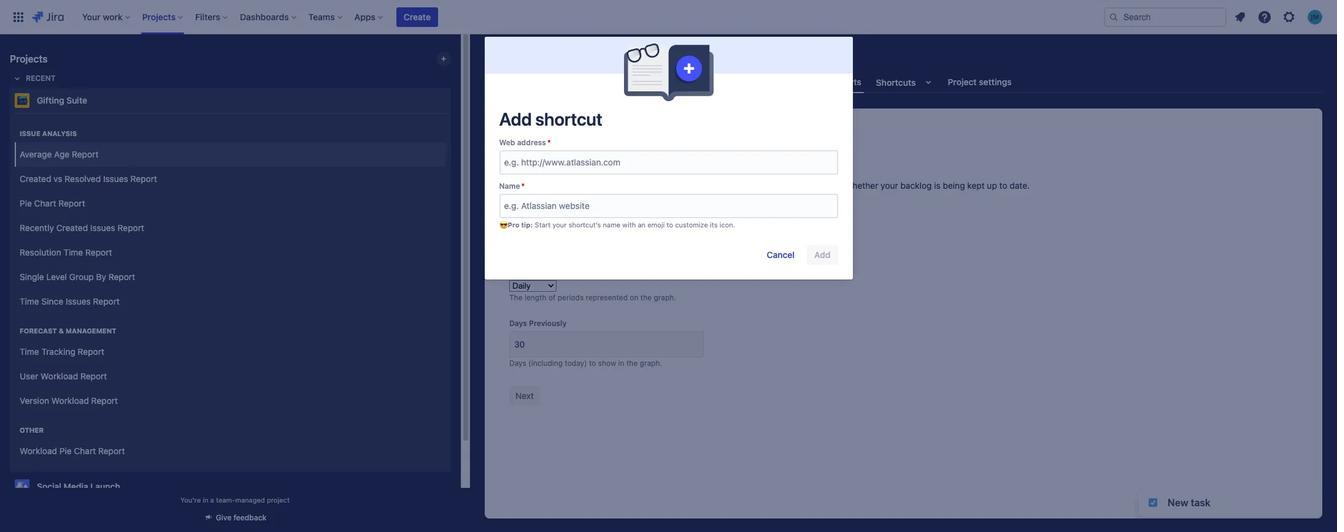 Task type: locate. For each thing, give the bounding box(es) containing it.
task
[[1191, 498, 1211, 509]]

created up resolution time report
[[56, 223, 88, 233]]

1 vertical spatial created
[[56, 223, 88, 233]]

0 horizontal spatial age
[[54, 149, 69, 159]]

days left (including
[[509, 359, 526, 368]]

0 vertical spatial to
[[1000, 180, 1008, 191]]

0 horizontal spatial pie
[[20, 198, 32, 208]]

of right age
[[604, 180, 612, 191]]

&
[[59, 327, 64, 335]]

issues
[[103, 173, 128, 184], [90, 223, 115, 233], [66, 296, 91, 307]]

1 horizontal spatial a
[[700, 180, 705, 191]]

1 vertical spatial projects
[[507, 125, 539, 136]]

time down forecast
[[20, 347, 39, 357]]

report inside workload pie chart report link
[[98, 446, 125, 456]]

graph. right on
[[654, 293, 676, 303]]

report inside created vs resolved issues report link
[[130, 173, 157, 184]]

age inside group
[[54, 149, 69, 159]]

report inside resolution time report link
[[85, 247, 112, 258]]

1 vertical spatial the
[[641, 293, 652, 303]]

workload down user workload report
[[51, 396, 89, 406]]

of right length
[[549, 293, 556, 303]]

project settings link
[[946, 71, 1014, 93]]

2 vertical spatial or
[[775, 214, 783, 225]]

0 vertical spatial graph.
[[654, 293, 676, 303]]

graph. right show
[[640, 359, 662, 368]]

e.g. Atlassian website field
[[501, 195, 837, 217]]

average age report
[[20, 149, 98, 159]]

recently
[[20, 223, 54, 233]]

projects up recent
[[10, 53, 48, 64]]

0 vertical spatial workload
[[41, 371, 78, 382]]

gifting down recent
[[37, 95, 64, 106]]

feedback
[[234, 514, 267, 523]]

pie up recently
[[20, 198, 32, 208]]

1 vertical spatial gifting suite link
[[554, 123, 603, 138]]

1 horizontal spatial gifting
[[509, 229, 540, 240]]

up
[[987, 180, 997, 191]]

to right emoji
[[667, 221, 673, 229]]

1 vertical spatial days
[[509, 359, 526, 368]]

0 horizontal spatial project
[[267, 497, 290, 505]]

0 vertical spatial time
[[64, 247, 83, 258]]

projects up the web address *
[[507, 125, 539, 136]]

project or saved filter
[[509, 201, 589, 211]]

1 vertical spatial or
[[537, 201, 545, 211]]

age down analysis
[[54, 149, 69, 159]]

the
[[538, 180, 551, 191], [641, 293, 652, 303], [627, 359, 638, 368]]

shortcut's
[[569, 221, 601, 229]]

add
[[499, 109, 532, 130]]

issues up resolution time report
[[90, 223, 115, 233]]

1 horizontal spatial to
[[667, 221, 673, 229]]

gifting down the tip:
[[509, 229, 540, 240]]

0 vertical spatial project
[[948, 77, 977, 87]]

time since issues report link
[[15, 290, 446, 314]]

your left backlog
[[881, 180, 898, 191]]

or inside description: shows the average age of unresolved issues for a project or filter. this helps you see whether your backlog is being kept up to date.
[[738, 180, 746, 191]]

0 horizontal spatial suite
[[66, 95, 87, 106]]

2 horizontal spatial gifting
[[554, 125, 581, 136]]

pie up media
[[59, 446, 72, 456]]

a right the for
[[700, 180, 705, 191]]

in right show
[[618, 359, 625, 368]]

calendar link
[[607, 71, 648, 93]]

1 vertical spatial of
[[549, 293, 556, 303]]

1 vertical spatial project
[[509, 201, 535, 211]]

social
[[37, 482, 61, 492]]

a left team-
[[210, 497, 214, 505]]

media
[[64, 482, 88, 492]]

chart inside pie chart report link
[[34, 198, 56, 208]]

suite up configure - average age report
[[583, 125, 603, 136]]

project up the tip:
[[509, 201, 535, 211]]

workload inside version workload report link
[[51, 396, 89, 406]]

2 horizontal spatial suite
[[583, 125, 603, 136]]

filter up shortcut's
[[571, 201, 589, 211]]

1 horizontal spatial of
[[604, 180, 612, 191]]

issues down single level group by report
[[66, 296, 91, 307]]

0 horizontal spatial projects
[[10, 53, 48, 64]]

or left saved
[[537, 201, 545, 211]]

average age report link
[[15, 142, 446, 167]]

graph. for days (including today) to show in the graph.
[[640, 359, 662, 368]]

1 group from the top
[[15, 113, 446, 471]]

None submit
[[509, 387, 540, 406]]

forecast & management
[[20, 327, 116, 335]]

period
[[509, 268, 533, 277]]

name
[[603, 221, 621, 229]]

0 vertical spatial filter
[[571, 201, 589, 211]]

* right address
[[547, 138, 551, 147]]

change filter or project... link
[[720, 214, 821, 226]]

report inside "user workload report" link
[[80, 371, 107, 382]]

0 horizontal spatial filter
[[571, 201, 589, 211]]

1 vertical spatial to
[[667, 221, 673, 229]]

1 vertical spatial your
[[553, 221, 567, 229]]

2 vertical spatial workload
[[20, 446, 57, 456]]

gifting up -
[[554, 125, 581, 136]]

days (including today) to show in the graph.
[[509, 359, 662, 368]]

settings
[[979, 77, 1012, 87]]

0 vertical spatial gifting
[[37, 95, 64, 106]]

0 vertical spatial chart
[[34, 198, 56, 208]]

1 horizontal spatial your
[[881, 180, 898, 191]]

0 horizontal spatial chart
[[34, 198, 56, 208]]

name *
[[499, 182, 525, 191]]

0 horizontal spatial your
[[553, 221, 567, 229]]

1 horizontal spatial project
[[707, 180, 735, 191]]

2 horizontal spatial to
[[1000, 180, 1008, 191]]

primary element
[[7, 0, 1104, 34]]

to inside add shortcut 'dialog'
[[667, 221, 673, 229]]

saved
[[547, 201, 569, 211]]

None text field
[[509, 331, 704, 358]]

1 horizontal spatial in
[[618, 359, 625, 368]]

*
[[547, 138, 551, 147], [521, 182, 525, 191]]

0 horizontal spatial in
[[203, 497, 208, 505]]

0 horizontal spatial of
[[549, 293, 556, 303]]

to left show
[[589, 359, 596, 368]]

0 vertical spatial the
[[538, 180, 551, 191]]

1 vertical spatial gifting suite
[[554, 125, 603, 136]]

the right show
[[627, 359, 638, 368]]

report inside the time since issues report link
[[93, 296, 120, 307]]

project right the managed
[[267, 497, 290, 505]]

being
[[943, 180, 965, 191]]

2 vertical spatial to
[[589, 359, 596, 368]]

age up unresolved
[[641, 137, 667, 154]]

1 days from the top
[[509, 319, 527, 328]]

shortcut
[[535, 109, 602, 130]]

social media launch
[[37, 482, 120, 492]]

1 vertical spatial gifting
[[554, 125, 581, 136]]

graph. for the length of periods represented on the graph.
[[654, 293, 676, 303]]

the inside description: shows the average age of unresolved issues for a project or filter. this helps you see whether your backlog is being kept up to date.
[[538, 180, 551, 191]]

in
[[618, 359, 625, 368], [203, 497, 208, 505]]

of
[[604, 180, 612, 191], [549, 293, 556, 303]]

1 vertical spatial issues
[[90, 223, 115, 233]]

time inside 'link'
[[20, 347, 39, 357]]

0 vertical spatial your
[[881, 180, 898, 191]]

1 vertical spatial graph.
[[640, 359, 662, 368]]

change filter or project...
[[720, 214, 821, 225]]

level
[[46, 272, 67, 282]]

icon.
[[720, 221, 735, 229]]

1 vertical spatial *
[[521, 182, 525, 191]]

management
[[66, 327, 116, 335]]

2 vertical spatial the
[[627, 359, 638, 368]]

2 vertical spatial issues
[[66, 296, 91, 307]]

1 vertical spatial a
[[210, 497, 214, 505]]

suite down start
[[543, 229, 566, 240]]

length
[[525, 293, 547, 303]]

age
[[587, 180, 601, 191]]

gifting suite up -
[[554, 125, 603, 136]]

search image
[[1109, 12, 1119, 22]]

0 vertical spatial in
[[618, 359, 625, 368]]

0 vertical spatial gifting suite link
[[10, 88, 446, 113]]

average down issue
[[20, 149, 52, 159]]

e.g. http://www.atlassian.com url field
[[501, 152, 837, 174]]

graph.
[[654, 293, 676, 303], [640, 359, 662, 368]]

group
[[15, 113, 446, 471], [15, 117, 446, 318], [15, 314, 446, 417]]

days for days (including today) to show in the graph.
[[509, 359, 526, 368]]

0 horizontal spatial project
[[509, 201, 535, 211]]

1 horizontal spatial filter
[[753, 214, 773, 225]]

workload down the tracking
[[41, 371, 78, 382]]

workload down other
[[20, 446, 57, 456]]

social media launch link
[[10, 475, 446, 500]]

created vs resolved issues report
[[20, 173, 157, 184]]

created
[[20, 173, 51, 184], [56, 223, 88, 233]]

days down the
[[509, 319, 527, 328]]

1 horizontal spatial or
[[738, 180, 746, 191]]

analysis
[[42, 130, 77, 137]]

configure
[[509, 137, 573, 154]]

web
[[499, 138, 515, 147]]

cancel
[[767, 250, 795, 260]]

project right the for
[[707, 180, 735, 191]]

date.
[[1010, 180, 1030, 191]]

1 vertical spatial chart
[[74, 446, 96, 456]]

give feedback
[[216, 514, 267, 523]]

by
[[96, 272, 106, 282]]

recently created issues report
[[20, 223, 144, 233]]

projects link
[[507, 123, 539, 138]]

tab list containing reports
[[478, 71, 1330, 93]]

issues for recently created issues report
[[90, 223, 115, 233]]

1 horizontal spatial suite
[[543, 229, 566, 240]]

configure - average age report
[[509, 137, 713, 154]]

0 horizontal spatial gifting suite link
[[10, 88, 446, 113]]

web address *
[[499, 138, 551, 147]]

version workload report link
[[15, 389, 446, 414]]

0 horizontal spatial average
[[20, 149, 52, 159]]

time for tracking
[[20, 347, 39, 357]]

your right start
[[553, 221, 567, 229]]

suite up analysis
[[66, 95, 87, 106]]

project for project or saved filter
[[509, 201, 535, 211]]

0 vertical spatial suite
[[66, 95, 87, 106]]

2 horizontal spatial the
[[641, 293, 652, 303]]

gifting suite down start
[[509, 229, 566, 240]]

the right on
[[641, 293, 652, 303]]

1 horizontal spatial chart
[[74, 446, 96, 456]]

tab list
[[478, 71, 1330, 93]]

suite
[[66, 95, 87, 106], [583, 125, 603, 136], [543, 229, 566, 240]]

or left the project...
[[775, 214, 783, 225]]

customize
[[675, 221, 708, 229]]

0 vertical spatial of
[[604, 180, 612, 191]]

workload for version
[[51, 396, 89, 406]]

in right you're
[[203, 497, 208, 505]]

2 vertical spatial time
[[20, 347, 39, 357]]

or left filter.
[[738, 180, 746, 191]]

1 vertical spatial time
[[20, 296, 39, 307]]

issue analysis
[[20, 130, 77, 137]]

filter right change
[[753, 214, 773, 225]]

workload inside "user workload report" link
[[41, 371, 78, 382]]

1 horizontal spatial pie
[[59, 446, 72, 456]]

add shortcut
[[499, 109, 602, 130]]

chart up the social media launch
[[74, 446, 96, 456]]

created left vs
[[20, 173, 51, 184]]

0 horizontal spatial to
[[589, 359, 596, 368]]

issues right 'resolved'
[[103, 173, 128, 184]]

time up single level group by report
[[64, 247, 83, 258]]

1 horizontal spatial the
[[627, 359, 638, 368]]

0 vertical spatial days
[[509, 319, 527, 328]]

chart up recently
[[34, 198, 56, 208]]

0 vertical spatial a
[[700, 180, 705, 191]]

to right up
[[1000, 180, 1008, 191]]

time left since on the left of page
[[20, 296, 39, 307]]

0 horizontal spatial created
[[20, 173, 51, 184]]

workload pie chart report
[[20, 446, 125, 456]]

1 horizontal spatial *
[[547, 138, 551, 147]]

0 horizontal spatial the
[[538, 180, 551, 191]]

group containing time tracking report
[[15, 314, 446, 417]]

a
[[700, 180, 705, 191], [210, 497, 214, 505]]

1 vertical spatial pie
[[59, 446, 72, 456]]

create
[[404, 11, 431, 22]]

* right name
[[521, 182, 525, 191]]

issues for time since issues report
[[66, 296, 91, 307]]

the
[[509, 293, 523, 303]]

you
[[813, 180, 828, 191]]

chart inside workload pie chart report link
[[74, 446, 96, 456]]

helps
[[789, 180, 811, 191]]

team-
[[216, 497, 235, 505]]

project left settings
[[948, 77, 977, 87]]

average right -
[[585, 137, 638, 154]]

the down the description:
[[538, 180, 551, 191]]

2 days from the top
[[509, 359, 526, 368]]

3 group from the top
[[15, 314, 446, 417]]

1 vertical spatial project
[[267, 497, 290, 505]]

jira image
[[32, 10, 64, 24], [32, 10, 64, 24]]

filter
[[571, 201, 589, 211], [753, 214, 773, 225]]

😎pro tip: start your shortcut's name with an emoji to customize its icon.
[[499, 221, 735, 229]]

gifting suite down recent
[[37, 95, 87, 106]]

time tracking report link
[[15, 340, 446, 365]]

0 vertical spatial pie
[[20, 198, 32, 208]]

workload inside workload pie chart report link
[[20, 446, 57, 456]]

workload for user
[[41, 371, 78, 382]]

unresolved
[[614, 180, 658, 191]]

2 vertical spatial suite
[[543, 229, 566, 240]]

you're
[[181, 497, 201, 505]]

1 horizontal spatial project
[[948, 77, 977, 87]]

resolution time report link
[[15, 241, 446, 265]]

1 vertical spatial filter
[[753, 214, 773, 225]]

time since issues report
[[20, 296, 120, 307]]

1 vertical spatial workload
[[51, 396, 89, 406]]

create button
[[396, 7, 438, 27]]

project inside "project settings" link
[[948, 77, 977, 87]]

vs
[[54, 173, 62, 184]]

report
[[670, 137, 713, 154], [72, 149, 98, 159], [130, 173, 157, 184], [58, 198, 85, 208], [118, 223, 144, 233], [85, 247, 112, 258], [108, 272, 135, 282], [93, 296, 120, 307], [78, 347, 104, 357], [80, 371, 107, 382], [91, 396, 118, 406], [98, 446, 125, 456]]

0 vertical spatial projects
[[10, 53, 48, 64]]

0 vertical spatial or
[[738, 180, 746, 191]]

give
[[216, 514, 232, 523]]

address
[[517, 138, 546, 147]]

pie
[[20, 198, 32, 208], [59, 446, 72, 456]]

tracking
[[41, 347, 75, 357]]



Task type: describe. For each thing, give the bounding box(es) containing it.
0 vertical spatial *
[[547, 138, 551, 147]]

on
[[630, 293, 639, 303]]

its
[[710, 221, 718, 229]]

cancel button
[[760, 245, 802, 265]]

your inside add shortcut 'dialog'
[[553, 221, 567, 229]]

tip:
[[521, 221, 533, 229]]

single level group by report link
[[15, 265, 446, 290]]

1 horizontal spatial projects
[[507, 125, 539, 136]]

group
[[69, 272, 94, 282]]

time for since
[[20, 296, 39, 307]]

description:
[[509, 169, 554, 179]]

since
[[41, 296, 63, 307]]

report inside time tracking report 'link'
[[78, 347, 104, 357]]

give feedback button
[[196, 508, 274, 528]]

task icon image
[[1148, 498, 1158, 508]]

a inside description: shows the average age of unresolved issues for a project or filter. this helps you see whether your backlog is being kept up to date.
[[700, 180, 705, 191]]

forecast
[[20, 327, 57, 335]]

resolved
[[65, 173, 101, 184]]

name
[[499, 182, 520, 191]]

workload pie chart report group
[[15, 414, 446, 468]]

represented
[[586, 293, 628, 303]]

created vs resolved issues report link
[[15, 167, 446, 192]]

change
[[720, 214, 750, 225]]

filter.
[[748, 180, 768, 191]]

workload pie chart report link
[[15, 439, 446, 464]]

2 vertical spatial gifting
[[509, 229, 540, 240]]

the for period
[[641, 293, 652, 303]]

create banner
[[0, 0, 1337, 34]]

managed
[[235, 497, 265, 505]]

Search field
[[1104, 7, 1227, 27]]

previously
[[529, 319, 567, 328]]

project inside description: shows the average age of unresolved issues for a project or filter. this helps you see whether your backlog is being kept up to date.
[[707, 180, 735, 191]]

resolution time report
[[20, 247, 112, 258]]

version workload report
[[20, 396, 118, 406]]

add shortcut dialog
[[485, 37, 853, 280]]

summary
[[487, 77, 526, 87]]

1 horizontal spatial gifting suite link
[[554, 123, 603, 138]]

0 horizontal spatial gifting
[[37, 95, 64, 106]]

recently created issues report link
[[15, 216, 446, 241]]

to inside description: shows the average age of unresolved issues for a project or filter. this helps you see whether your backlog is being kept up to date.
[[1000, 180, 1008, 191]]

description: shows the average age of unresolved issues for a project or filter. this helps you see whether your backlog is being kept up to date.
[[509, 169, 1030, 191]]

of inside description: shows the average age of unresolved issues for a project or filter. this helps you see whether your backlog is being kept up to date.
[[604, 180, 612, 191]]

average inside group
[[20, 149, 52, 159]]

single
[[20, 272, 44, 282]]

project...
[[785, 214, 821, 225]]

you're in a team-managed project
[[181, 497, 290, 505]]

-
[[576, 137, 582, 154]]

project for project settings
[[948, 77, 977, 87]]

1 horizontal spatial created
[[56, 223, 88, 233]]

backlog
[[901, 180, 932, 191]]

2 vertical spatial gifting suite
[[509, 229, 566, 240]]

this
[[770, 180, 787, 191]]

kept
[[968, 180, 985, 191]]

forms
[[709, 77, 735, 87]]

timeline
[[660, 77, 695, 87]]

report inside recently created issues report link
[[118, 223, 144, 233]]

resolution
[[20, 247, 61, 258]]

0 vertical spatial issues
[[103, 173, 128, 184]]

shows
[[509, 180, 535, 191]]

1 vertical spatial suite
[[583, 125, 603, 136]]

the for days previously
[[627, 359, 638, 368]]

summary link
[[485, 71, 528, 93]]

0 horizontal spatial *
[[521, 182, 525, 191]]

calendar
[[609, 77, 645, 87]]

emoji
[[648, 221, 665, 229]]

with
[[623, 221, 636, 229]]

issue
[[20, 130, 40, 137]]

version
[[20, 396, 49, 406]]

😎pro
[[499, 221, 520, 229]]

filter inside change filter or project... link
[[753, 214, 773, 225]]

0 vertical spatial created
[[20, 173, 51, 184]]

0 horizontal spatial or
[[537, 201, 545, 211]]

2 horizontal spatial or
[[775, 214, 783, 225]]

timeline link
[[658, 71, 697, 93]]

forms link
[[707, 71, 737, 93]]

2 group from the top
[[15, 117, 446, 318]]

today)
[[565, 359, 587, 368]]

an
[[638, 221, 646, 229]]

time tracking report
[[20, 347, 104, 357]]

is
[[934, 180, 941, 191]]

report inside average age report link
[[72, 149, 98, 159]]

1 vertical spatial in
[[203, 497, 208, 505]]

report inside pie chart report link
[[58, 198, 85, 208]]

show
[[598, 359, 616, 368]]

days for days previously
[[509, 319, 527, 328]]

for
[[687, 180, 698, 191]]

1 horizontal spatial average
[[585, 137, 638, 154]]

reports
[[830, 77, 862, 87]]

new task button
[[1139, 489, 1323, 518]]

issues
[[660, 180, 685, 191]]

new task
[[1168, 498, 1211, 509]]

report inside version workload report link
[[91, 396, 118, 406]]

your inside description: shows the average age of unresolved issues for a project or filter. this helps you see whether your backlog is being kept up to date.
[[881, 180, 898, 191]]

0 vertical spatial gifting suite
[[37, 95, 87, 106]]

collapse recent projects image
[[10, 71, 25, 86]]

1 horizontal spatial age
[[641, 137, 667, 154]]

0 horizontal spatial a
[[210, 497, 214, 505]]

other
[[20, 427, 44, 435]]

recent
[[26, 74, 56, 83]]

user workload report link
[[15, 365, 446, 389]]

report inside single level group by report link
[[108, 272, 135, 282]]



Task type: vqa. For each thing, say whether or not it's contained in the screenshot.
Description
no



